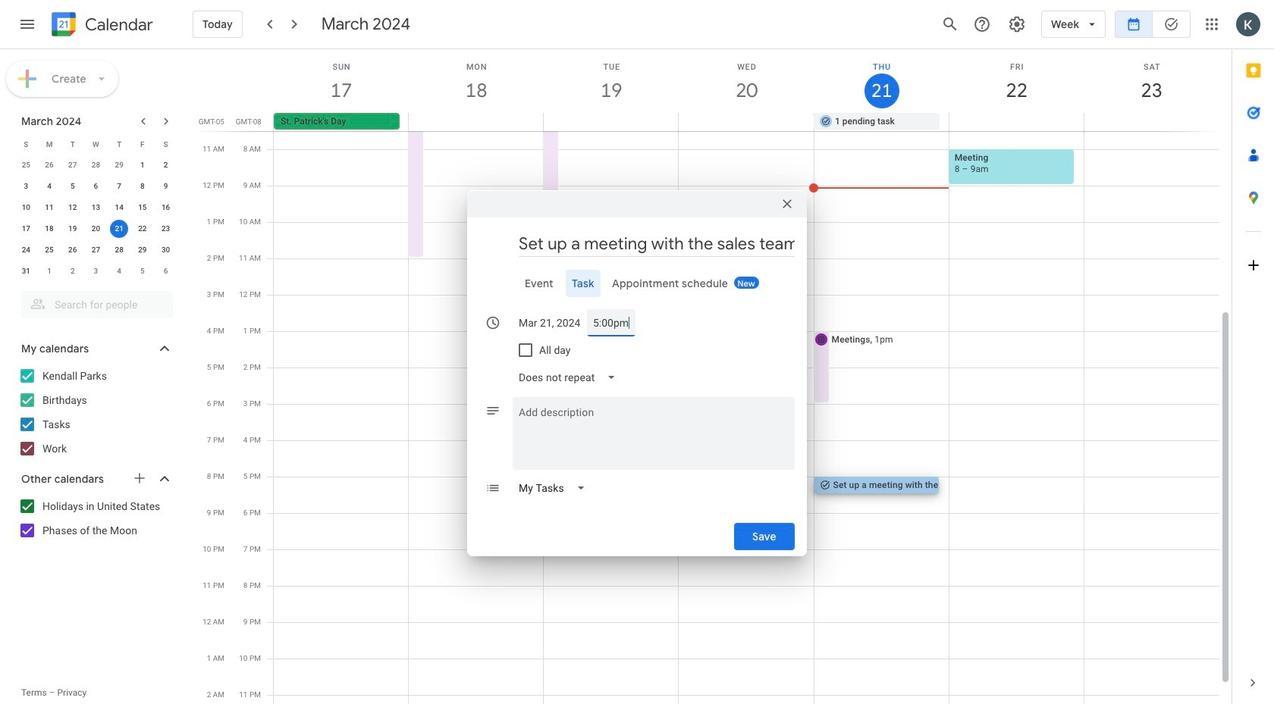 Task type: locate. For each thing, give the bounding box(es) containing it.
22 element
[[133, 220, 152, 238]]

1 horizontal spatial tab list
[[1233, 49, 1275, 662]]

settings menu image
[[1008, 15, 1027, 33]]

21, today element
[[110, 220, 128, 238]]

4 element
[[40, 178, 58, 196]]

15 element
[[133, 199, 152, 217]]

tab list
[[1233, 49, 1275, 662], [480, 270, 795, 297]]

add other calendars image
[[132, 471, 147, 486]]

new element
[[735, 277, 760, 289]]

31 element
[[17, 263, 35, 281]]

row group
[[14, 155, 178, 282]]

20 element
[[87, 220, 105, 238]]

february 26 element
[[40, 156, 58, 175]]

row
[[267, 113, 1232, 131], [14, 134, 178, 155], [14, 155, 178, 176], [14, 176, 178, 197], [14, 197, 178, 219], [14, 219, 178, 240], [14, 240, 178, 261], [14, 261, 178, 282]]

25 element
[[40, 241, 58, 259]]

grid
[[194, 49, 1232, 705]]

other calendars list
[[3, 495, 188, 543]]

1 element
[[133, 156, 152, 175]]

april 5 element
[[133, 263, 152, 281]]

13 element
[[87, 199, 105, 217]]

27 element
[[87, 241, 105, 259]]

cell
[[409, 113, 544, 131], [544, 113, 679, 131], [679, 113, 814, 131], [949, 113, 1084, 131], [1084, 113, 1219, 131], [108, 219, 131, 240]]

9 element
[[157, 178, 175, 196]]

april 4 element
[[110, 263, 128, 281]]

8 element
[[133, 178, 152, 196]]

3 element
[[17, 178, 35, 196]]

None field
[[513, 364, 629, 392], [513, 475, 598, 502], [513, 364, 629, 392], [513, 475, 598, 502]]

calendar element
[[49, 9, 153, 42]]

heading
[[82, 16, 153, 34]]

february 25 element
[[17, 156, 35, 175]]

7 element
[[110, 178, 128, 196]]

Add title text field
[[519, 233, 795, 256]]

11 element
[[40, 199, 58, 217]]

april 6 element
[[157, 263, 175, 281]]

Search for people text field
[[30, 291, 164, 319]]

5 element
[[64, 178, 82, 196]]

None search field
[[0, 285, 188, 319]]

february 28 element
[[87, 156, 105, 175]]



Task type: vqa. For each thing, say whether or not it's contained in the screenshot.
29 element
yes



Task type: describe. For each thing, give the bounding box(es) containing it.
12 element
[[64, 199, 82, 217]]

30 element
[[157, 241, 175, 259]]

18 element
[[40, 220, 58, 238]]

april 3 element
[[87, 263, 105, 281]]

2 element
[[157, 156, 175, 175]]

10 element
[[17, 199, 35, 217]]

6 element
[[87, 178, 105, 196]]

19 element
[[64, 220, 82, 238]]

14 element
[[110, 199, 128, 217]]

28 element
[[110, 241, 128, 259]]

26 element
[[64, 241, 82, 259]]

february 27 element
[[64, 156, 82, 175]]

cell inside the march 2024 grid
[[108, 219, 131, 240]]

main drawer image
[[18, 15, 36, 33]]

Start date text field
[[519, 310, 581, 337]]

my calendars list
[[3, 364, 188, 461]]

heading inside calendar element
[[82, 16, 153, 34]]

0 horizontal spatial tab list
[[480, 270, 795, 297]]

Start time text field
[[593, 310, 630, 337]]

april 1 element
[[40, 263, 58, 281]]

february 29 element
[[110, 156, 128, 175]]

march 2024 grid
[[14, 134, 178, 282]]

Add description text field
[[513, 404, 795, 458]]

17 element
[[17, 220, 35, 238]]

29 element
[[133, 241, 152, 259]]

24 element
[[17, 241, 35, 259]]

april 2 element
[[64, 263, 82, 281]]

16 element
[[157, 199, 175, 217]]

23 element
[[157, 220, 175, 238]]



